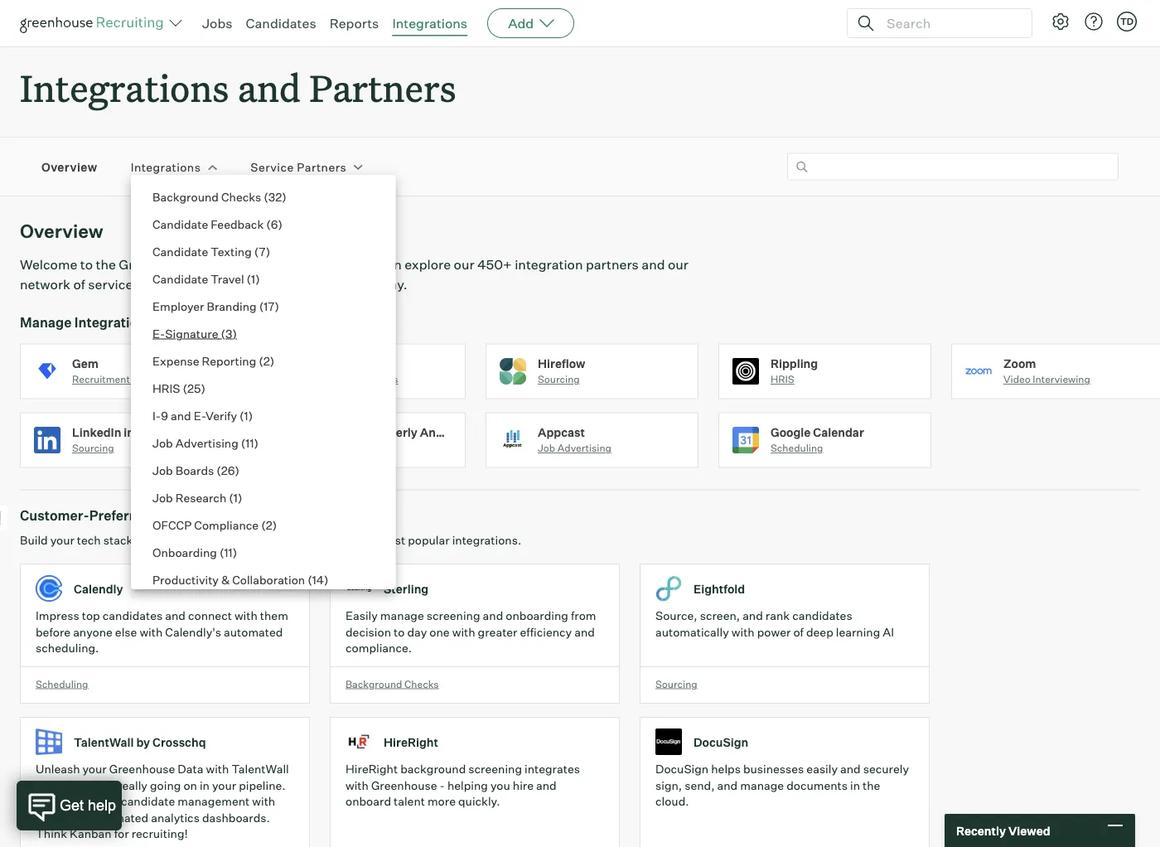 Task type: locate. For each thing, give the bounding box(es) containing it.
partners right 'integration'
[[586, 256, 639, 273]]

partners for customer-preferred partners
[[153, 508, 210, 524]]

easily
[[346, 609, 378, 623]]

rippling
[[771, 356, 818, 371]]

1 vertical spatial sourcing
[[72, 442, 114, 454]]

( for checks
[[264, 189, 268, 204]]

docusign for docusign
[[694, 735, 749, 749]]

candidates up else on the left of the page
[[103, 609, 163, 623]]

1 right travel
[[251, 271, 256, 286]]

your up what's
[[83, 762, 107, 777]]

google calendar scheduling
[[771, 425, 864, 454]]

stack
[[103, 533, 133, 548]]

1 for candidate travel ( 1 )
[[251, 271, 256, 286]]

hris down rippling
[[771, 373, 795, 386]]

of left deep
[[794, 625, 804, 639]]

with inside easily manage screening and onboarding from decision to day one with greater efficiency and compliance.
[[452, 625, 475, 639]]

power
[[757, 625, 791, 639]]

1 vertical spatial you
[[491, 778, 510, 793]]

and inside source, screen, and rank candidates automatically with power of deep learning ai
[[743, 609, 763, 623]]

scheduling down scheduling.
[[36, 678, 88, 690]]

1 vertical spatial 11
[[224, 545, 233, 560]]

11 down i-9 and e-verify ( 1 )
[[246, 436, 254, 450]]

from right selecting
[[269, 533, 295, 548]]

with down screen,
[[732, 625, 755, 639]]

( right reporting
[[259, 354, 263, 368]]

one
[[430, 625, 450, 639]]

1 horizontal spatial the
[[863, 778, 881, 793]]

1 vertical spatial from
[[571, 609, 596, 623]]

hireflow
[[538, 356, 586, 371]]

with right one
[[452, 625, 475, 639]]

in right 'documents'
[[851, 778, 861, 793]]

businesses
[[744, 762, 804, 777]]

manage down businesses
[[740, 778, 784, 793]]

( up reporting
[[221, 326, 225, 341]]

0 horizontal spatial you
[[354, 256, 377, 273]]

you left "hire"
[[491, 778, 510, 793]]

job inside appcast job advertising
[[538, 442, 556, 454]]

sterling
[[384, 581, 429, 596]]

0 vertical spatial candidate
[[153, 217, 208, 231]]

0 horizontal spatial in
[[200, 778, 210, 793]]

0 horizontal spatial sourcing
[[72, 442, 114, 454]]

0 horizontal spatial 1
[[234, 490, 238, 505]]

( right texting
[[254, 244, 259, 259]]

) for background checks ( 32 )
[[282, 189, 287, 204]]

(
[[264, 189, 268, 204], [266, 217, 271, 231], [254, 244, 259, 259], [247, 271, 251, 286], [259, 299, 264, 313], [221, 326, 225, 341], [259, 354, 263, 368], [183, 381, 187, 395], [240, 408, 244, 423], [241, 436, 246, 450], [217, 463, 221, 477], [229, 490, 234, 505], [261, 518, 266, 532], [220, 545, 224, 560], [308, 572, 312, 587]]

google
[[771, 425, 811, 440]]

talent
[[394, 794, 425, 809]]

docusign up helps
[[694, 735, 749, 749]]

1 horizontal spatial scheduling
[[771, 442, 824, 454]]

) for candidate texting ( 7 )
[[266, 244, 271, 259]]

in right on
[[200, 778, 210, 793]]

1 vertical spatial integrations link
[[131, 159, 201, 175]]

1 in from the left
[[200, 778, 210, 793]]

( right branding
[[259, 299, 264, 313]]

1 vertical spatial of
[[794, 625, 804, 639]]

advertising
[[176, 436, 239, 450], [558, 442, 612, 454]]

1 candidates from the left
[[103, 609, 163, 623]]

overview
[[41, 160, 98, 174], [20, 220, 103, 243]]

calendly's
[[165, 625, 221, 639]]

for
[[114, 827, 129, 841]]

( right travel
[[247, 271, 251, 286]]

6
[[271, 217, 278, 231]]

appcast
[[538, 425, 585, 440]]

screening up helping
[[469, 762, 522, 777]]

1 right verify
[[244, 408, 248, 423]]

job down appcast
[[538, 442, 556, 454]]

recruitment
[[72, 373, 130, 386]]

checks up feedback on the top left
[[221, 189, 261, 204]]

1 horizontal spatial from
[[571, 609, 596, 623]]

( down 32
[[266, 217, 271, 231]]

to inside welcome to the greenhouse partnerships page where you can explore our 450+ integration partners and our network of service partners. new partners are just a click away.
[[80, 256, 93, 273]]

0 vertical spatial docusign
[[694, 735, 749, 749]]

job up ofccp
[[153, 490, 173, 505]]

( for advertising
[[241, 436, 246, 450]]

hris up "9"
[[153, 381, 180, 395]]

job left boards
[[153, 463, 173, 477]]

candidate
[[153, 217, 208, 231], [153, 244, 208, 259], [153, 271, 208, 286]]

1 horizontal spatial checks
[[364, 373, 398, 386]]

candidates inside source, screen, and rank candidates automatically with power of deep learning ai
[[793, 609, 853, 623]]

integrates
[[525, 762, 580, 777]]

screening for hire
[[469, 762, 522, 777]]

-
[[440, 778, 445, 793]]

you inside hireright background screening integrates with greenhouse - helping you hire and onboard talent more quickly.
[[491, 778, 510, 793]]

e- down 25
[[194, 408, 206, 423]]

0 vertical spatial automated
[[224, 625, 283, 639]]

sourcing down automatically
[[656, 678, 698, 690]]

advertising down i-9 and e-verify ( 1 )
[[176, 436, 239, 450]]

background checks link
[[253, 344, 486, 413]]

scheduling down google
[[771, 442, 824, 454]]

are
[[282, 276, 302, 293]]

hire
[[513, 778, 534, 793]]

greenhouse up 'talent'
[[371, 778, 437, 793]]

gem recruitment marketing
[[72, 356, 180, 386]]

0 vertical spatial of
[[73, 276, 85, 293]]

( up &
[[220, 545, 224, 560]]

candidate for candidate feedback ( 6 )
[[153, 217, 208, 231]]

1 vertical spatial checks
[[364, 373, 398, 386]]

wellfound
[[305, 425, 362, 440]]

0 horizontal spatial manage
[[380, 609, 424, 623]]

1 horizontal spatial hris
[[771, 373, 795, 386]]

the down securely on the bottom right
[[863, 778, 881, 793]]

documents
[[787, 778, 848, 793]]

to inside easily manage screening and onboarding from decision to day one with greater efficiency and compliance.
[[394, 625, 405, 639]]

2 vertical spatial partners
[[153, 508, 210, 524]]

greenhouse up partners.
[[119, 256, 194, 273]]

hireright up the onboard
[[346, 762, 398, 777]]

hireright up background at the left
[[384, 735, 438, 749]]

overview link
[[41, 159, 98, 175]]

with up the onboard
[[346, 778, 369, 793]]

1 horizontal spatial of
[[794, 625, 804, 639]]

0 vertical spatial the
[[96, 256, 116, 273]]

menu containing background checks
[[131, 175, 386, 847]]

( up build your tech stack with guidance, selecting from our customers most popular integrations.
[[261, 518, 266, 532]]

and
[[238, 63, 301, 112], [642, 256, 665, 273], [171, 408, 191, 423], [165, 609, 186, 623], [483, 609, 503, 623], [743, 609, 763, 623], [575, 625, 595, 639], [841, 762, 861, 777], [36, 778, 56, 793], [536, 778, 557, 793], [717, 778, 738, 793]]

2 right reporting
[[263, 354, 270, 368]]

hireright inside hireright background screening integrates with greenhouse - helping you hire and onboard talent more quickly.
[[346, 762, 398, 777]]

sourcing down linkedin
[[72, 442, 114, 454]]

1 vertical spatial greenhouse
[[109, 762, 175, 777]]

candidate up 'employer'
[[153, 271, 208, 286]]

1 vertical spatial docusign
[[656, 762, 709, 777]]

manage up day in the bottom left of the page
[[380, 609, 424, 623]]

unleash your greenhouse data with talentwall and see what's really going on in your pipeline. combine visual candidate management with beautiful, automated analytics dashboards. think kanban for recruiting!
[[36, 762, 289, 841]]

securely
[[864, 762, 909, 777]]

0 vertical spatial 1
[[251, 271, 256, 286]]

) for job advertising ( 11 )
[[254, 436, 259, 450]]

integrations link right reports
[[392, 15, 468, 32]]

job boards ( 26 )
[[153, 463, 240, 477]]

0 vertical spatial 2
[[263, 354, 270, 368]]

0 vertical spatial integrations link
[[392, 15, 468, 32]]

1 down 26
[[234, 490, 238, 505]]

before
[[36, 625, 71, 639]]

2 candidates from the left
[[793, 609, 853, 623]]

partners down job research ( 1 )
[[153, 508, 210, 524]]

job advertising ( 11 )
[[153, 436, 259, 450]]

( for reporting
[[259, 354, 263, 368]]

send,
[[685, 778, 715, 793]]

candidate for candidate texting ( 7 )
[[153, 244, 208, 259]]

0 horizontal spatial partners
[[226, 276, 279, 293]]

the up service
[[96, 256, 116, 273]]

where
[[313, 256, 351, 273]]

( down 26
[[229, 490, 234, 505]]

service partners
[[251, 160, 347, 174]]

0 horizontal spatial of
[[73, 276, 85, 293]]

1 horizontal spatial automated
[[224, 625, 283, 639]]

0 vertical spatial your
[[50, 533, 74, 548]]

greenhouse inside hireright background screening integrates with greenhouse - helping you hire and onboard talent more quickly.
[[371, 778, 437, 793]]

checks up (formerly
[[364, 373, 398, 386]]

e-
[[153, 326, 165, 341], [194, 408, 206, 423]]

( for feedback
[[266, 217, 271, 231]]

integration
[[515, 256, 583, 273]]

1 vertical spatial candidate
[[153, 244, 208, 259]]

greenhouse recruiting image
[[20, 13, 169, 33]]

advertising down appcast
[[558, 442, 612, 454]]

background checks up wellfound
[[305, 373, 398, 386]]

you inside welcome to the greenhouse partnerships page where you can explore our 450+ integration partners and our network of service partners. new partners are just a click away.
[[354, 256, 377, 273]]

you up click at the top left
[[354, 256, 377, 273]]

checks down day in the bottom left of the page
[[405, 678, 439, 690]]

2 in from the left
[[851, 778, 861, 793]]

partners right service
[[297, 160, 347, 174]]

your down customer- on the bottom of page
[[50, 533, 74, 548]]

1 horizontal spatial sourcing
[[538, 373, 580, 386]]

candidates up deep
[[793, 609, 853, 623]]

) for candidate travel ( 1 )
[[256, 271, 260, 286]]

checks
[[221, 189, 261, 204], [364, 373, 398, 386], [405, 678, 439, 690]]

manage
[[20, 314, 72, 331]]

1 vertical spatial e-
[[194, 408, 206, 423]]

greenhouse up "really"
[[109, 762, 175, 777]]

background up wellfound
[[305, 373, 362, 386]]

(formerly
[[365, 425, 418, 440]]

your
[[50, 533, 74, 548], [83, 762, 107, 777], [212, 778, 236, 793]]

1 vertical spatial talentwall
[[232, 762, 289, 777]]

2 horizontal spatial checks
[[405, 678, 439, 690]]

menu
[[131, 175, 386, 847]]

0 vertical spatial partners
[[586, 256, 639, 273]]

partners down partnerships
[[226, 276, 279, 293]]

linkedin
[[72, 425, 121, 440]]

1 vertical spatial to
[[394, 625, 405, 639]]

docusign for docusign helps businesses easily and securely sign, send, and manage documents in the cloud.
[[656, 762, 709, 777]]

hireright for hireright background screening integrates with greenhouse - helping you hire and onboard talent more quickly.
[[346, 762, 398, 777]]

integrations link up 'background checks ( 32 )'
[[131, 159, 201, 175]]

screening inside easily manage screening and onboarding from decision to day one with greater efficiency and compliance.
[[427, 609, 480, 623]]

manage inside docusign helps businesses easily and securely sign, send, and manage documents in the cloud.
[[740, 778, 784, 793]]

learning
[[836, 625, 881, 639]]

background checks down compliance.
[[346, 678, 439, 690]]

and inside welcome to the greenhouse partnerships page where you can explore our 450+ integration partners and our network of service partners. new partners are just a click away.
[[642, 256, 665, 273]]

2 up build your tech stack with guidance, selecting from our customers most popular integrations.
[[266, 518, 272, 532]]

sourcing inside linkedin integrations sourcing
[[72, 442, 114, 454]]

efficiency
[[520, 625, 572, 639]]

( down service
[[264, 189, 268, 204]]

productivity & collaboration ( 14 )
[[153, 572, 329, 587]]

0 horizontal spatial e-
[[153, 326, 165, 341]]

screening up one
[[427, 609, 480, 623]]

2 candidate from the top
[[153, 244, 208, 259]]

0 vertical spatial sourcing
[[538, 373, 580, 386]]

with left them
[[235, 609, 258, 623]]

calendly
[[74, 581, 123, 596]]

( for branding
[[259, 299, 264, 313]]

automated down them
[[224, 625, 283, 639]]

( down i-9 and e-verify ( 1 )
[[241, 436, 246, 450]]

hireright background screening integrates with greenhouse - helping you hire and onboard talent more quickly.
[[346, 762, 580, 809]]

0 vertical spatial to
[[80, 256, 93, 273]]

0 horizontal spatial advertising
[[176, 436, 239, 450]]

add button
[[488, 8, 575, 38]]

job down "9"
[[153, 436, 173, 450]]

and inside 'impress top candidates and connect with them before anyone else with calendly's automated scheduling.'
[[165, 609, 186, 623]]

0 horizontal spatial automated
[[89, 810, 149, 825]]

of left service
[[73, 276, 85, 293]]

candidate up candidate texting ( 7 )
[[153, 217, 208, 231]]

0 vertical spatial checks
[[221, 189, 261, 204]]

0 vertical spatial talentwall
[[74, 735, 134, 749]]

1 vertical spatial 2
[[266, 518, 272, 532]]

with right stack
[[135, 533, 158, 548]]

build your tech stack with guidance, selecting from our customers most popular integrations.
[[20, 533, 522, 548]]

of inside welcome to the greenhouse partnerships page where you can explore our 450+ integration partners and our network of service partners. new partners are just a click away.
[[73, 276, 85, 293]]

3 candidate from the top
[[153, 271, 208, 286]]

0 vertical spatial scheduling
[[771, 442, 824, 454]]

docusign
[[694, 735, 749, 749], [656, 762, 709, 777]]

( down expense in the left top of the page
[[183, 381, 187, 395]]

expense reporting ( 2 )
[[153, 354, 275, 368]]

0 horizontal spatial candidates
[[103, 609, 163, 623]]

configure image
[[1051, 12, 1071, 32]]

0 vertical spatial manage
[[380, 609, 424, 623]]

automated up "for"
[[89, 810, 149, 825]]

1 vertical spatial the
[[863, 778, 881, 793]]

0 horizontal spatial 11
[[224, 545, 233, 560]]

None text field
[[788, 153, 1119, 180]]

0 horizontal spatial the
[[96, 256, 116, 273]]

1 horizontal spatial partners
[[586, 256, 639, 273]]

1 horizontal spatial e-
[[194, 408, 206, 423]]

candidates
[[103, 609, 163, 623], [793, 609, 853, 623]]

1 horizontal spatial advertising
[[558, 442, 612, 454]]

0 vertical spatial greenhouse
[[119, 256, 194, 273]]

Search text field
[[883, 11, 1017, 35]]

background
[[153, 189, 219, 204], [305, 373, 362, 386], [346, 678, 402, 690]]

1 vertical spatial your
[[83, 762, 107, 777]]

2 vertical spatial candidate
[[153, 271, 208, 286]]

0 horizontal spatial from
[[269, 533, 295, 548]]

11 down compliance
[[224, 545, 233, 560]]

( right boards
[[217, 463, 221, 477]]

candidate for candidate travel ( 1 )
[[153, 271, 208, 286]]

partners.
[[136, 276, 193, 293]]

2 horizontal spatial 1
[[251, 271, 256, 286]]

beautiful,
[[36, 810, 87, 825]]

network
[[20, 276, 70, 293]]

think
[[36, 827, 67, 841]]

0 vertical spatial e-
[[153, 326, 165, 341]]

1 horizontal spatial your
[[83, 762, 107, 777]]

1 vertical spatial screening
[[469, 762, 522, 777]]

docusign helps businesses easily and securely sign, send, and manage documents in the cloud.
[[656, 762, 909, 809]]

0 vertical spatial you
[[354, 256, 377, 273]]

candidates link
[[246, 15, 316, 32]]

0 horizontal spatial your
[[50, 533, 74, 548]]

talentwall up pipeline.
[[232, 762, 289, 777]]

1 horizontal spatial manage
[[740, 778, 784, 793]]

partners for integrations and partners
[[309, 63, 456, 112]]

candidate up partners.
[[153, 244, 208, 259]]

1 horizontal spatial 1
[[244, 408, 248, 423]]

docusign up sign,
[[656, 762, 709, 777]]

partners down reports
[[309, 63, 456, 112]]

the inside docusign helps businesses easily and securely sign, send, and manage documents in the cloud.
[[863, 778, 881, 793]]

from up efficiency
[[571, 609, 596, 623]]

docusign inside docusign helps businesses easily and securely sign, send, and manage documents in the cloud.
[[656, 762, 709, 777]]

0 vertical spatial background
[[153, 189, 219, 204]]

0 horizontal spatial scheduling
[[36, 678, 88, 690]]

crosschq
[[153, 735, 206, 749]]

1 candidate from the top
[[153, 217, 208, 231]]

td button
[[1114, 8, 1141, 35]]

( for compliance
[[261, 518, 266, 532]]

2 vertical spatial your
[[212, 778, 236, 793]]

just
[[305, 276, 328, 293]]

hireflow sourcing
[[538, 356, 586, 386]]

job for job research ( 1 )
[[153, 490, 173, 505]]

background down compliance.
[[346, 678, 402, 690]]

1 vertical spatial 1
[[244, 408, 248, 423]]

deep
[[807, 625, 834, 639]]

1 vertical spatial automated
[[89, 810, 149, 825]]

automated
[[224, 625, 283, 639], [89, 810, 149, 825]]

partners
[[309, 63, 456, 112], [297, 160, 347, 174], [153, 508, 210, 524]]

with right else on the left of the page
[[140, 625, 163, 639]]

( for travel
[[247, 271, 251, 286]]

2 vertical spatial sourcing
[[656, 678, 698, 690]]

to left day in the bottom left of the page
[[394, 625, 405, 639]]

zoom
[[1004, 356, 1037, 371]]

day
[[407, 625, 427, 639]]

sourcing
[[538, 373, 580, 386], [72, 442, 114, 454], [656, 678, 698, 690]]

1 horizontal spatial talentwall
[[232, 762, 289, 777]]

screening inside hireright background screening integrates with greenhouse - helping you hire and onboard talent more quickly.
[[469, 762, 522, 777]]

1 vertical spatial hireright
[[346, 762, 398, 777]]

our
[[454, 256, 475, 273], [668, 256, 689, 273], [297, 533, 315, 548]]

integrations
[[124, 425, 193, 440]]

sourcing down hireflow
[[538, 373, 580, 386]]

2 vertical spatial checks
[[405, 678, 439, 690]]

2 horizontal spatial our
[[668, 256, 689, 273]]

of inside source, screen, and rank candidates automatically with power of deep learning ai
[[794, 625, 804, 639]]

background up candidate feedback ( 6 )
[[153, 189, 219, 204]]

travel
[[211, 271, 244, 286]]

1 horizontal spatial to
[[394, 625, 405, 639]]

e- up expense in the left top of the page
[[153, 326, 165, 341]]

hireright
[[384, 735, 438, 749], [346, 762, 398, 777]]

your up the management
[[212, 778, 236, 793]]

interviewing
[[1033, 373, 1091, 386]]

and inside unleash your greenhouse data with talentwall and see what's really going on in your pipeline. combine visual candidate management with beautiful, automated analytics dashboards. think kanban for recruiting!
[[36, 778, 56, 793]]

0 horizontal spatial talentwall
[[74, 735, 134, 749]]

to up service
[[80, 256, 93, 273]]

0 horizontal spatial integrations link
[[131, 159, 201, 175]]

0 vertical spatial hireright
[[384, 735, 438, 749]]

them
[[260, 609, 288, 623]]

0 horizontal spatial checks
[[221, 189, 261, 204]]

1 vertical spatial partners
[[297, 160, 347, 174]]

talentwall left by
[[74, 735, 134, 749]]

1 vertical spatial manage
[[740, 778, 784, 793]]



Task type: describe. For each thing, give the bounding box(es) containing it.
2 vertical spatial background
[[346, 678, 402, 690]]

page
[[279, 256, 310, 273]]

hris inside the rippling hris
[[771, 373, 795, 386]]

manage integrations
[[20, 314, 153, 331]]

job for job boards ( 26 )
[[153, 463, 173, 477]]

1 for job research ( 1 )
[[234, 490, 238, 505]]

customers
[[318, 533, 375, 548]]

( for boards
[[217, 463, 221, 477]]

in inside docusign helps businesses easily and securely sign, send, and manage documents in the cloud.
[[851, 778, 861, 793]]

) for ofccp compliance ( 2 )
[[272, 518, 277, 532]]

) for job research ( 1 )
[[238, 490, 242, 505]]

integrations right reports
[[392, 15, 468, 32]]

e-signature ( 3 )
[[153, 326, 237, 341]]

1 vertical spatial scheduling
[[36, 678, 88, 690]]

on
[[184, 778, 197, 793]]

onboarding ( 11 )
[[153, 545, 237, 560]]

by
[[136, 735, 150, 749]]

integrations up 'background checks ( 32 )'
[[131, 160, 201, 174]]

( for research
[[229, 490, 234, 505]]

32
[[268, 189, 282, 204]]

9
[[161, 408, 168, 423]]

1 horizontal spatial integrations link
[[392, 15, 468, 32]]

17
[[264, 299, 275, 313]]

boards
[[176, 463, 214, 477]]

talent)
[[477, 425, 518, 440]]

&
[[221, 572, 230, 587]]

wellfound (formerly angellist talent) link
[[253, 413, 518, 481]]

preferred
[[89, 508, 151, 524]]

eightfold
[[694, 581, 745, 596]]

checks inside menu
[[221, 189, 261, 204]]

marketing
[[132, 373, 180, 386]]

advertising inside appcast job advertising
[[558, 442, 612, 454]]

1 vertical spatial background checks
[[346, 678, 439, 690]]

the inside welcome to the greenhouse partnerships page where you can explore our 450+ integration partners and our network of service partners. new partners are just a click away.
[[96, 256, 116, 273]]

impress
[[36, 609, 79, 623]]

linkedin integrations sourcing
[[72, 425, 193, 454]]

450+
[[478, 256, 512, 273]]

hris ( 25 )
[[153, 381, 206, 395]]

0 vertical spatial from
[[269, 533, 295, 548]]

pipeline.
[[239, 778, 286, 793]]

recently viewed
[[957, 823, 1051, 838]]

2 for expense reporting ( 2 )
[[263, 354, 270, 368]]

easily
[[807, 762, 838, 777]]

i-
[[153, 408, 161, 423]]

background
[[401, 762, 466, 777]]

analytics
[[151, 810, 200, 825]]

combine
[[36, 794, 84, 809]]

0 horizontal spatial our
[[297, 533, 315, 548]]

compliance
[[194, 518, 259, 532]]

from inside easily manage screening and onboarding from decision to day one with greater efficiency and compliance.
[[571, 609, 596, 623]]

tech
[[77, 533, 101, 548]]

) for e-signature ( 3 )
[[233, 326, 237, 341]]

quickly.
[[458, 794, 500, 809]]

scheduling inside google calendar scheduling
[[771, 442, 824, 454]]

your for build
[[50, 533, 74, 548]]

) for job boards ( 26 )
[[235, 463, 240, 477]]

sourcing inside hireflow sourcing
[[538, 373, 580, 386]]

7
[[259, 244, 266, 259]]

rank
[[766, 609, 790, 623]]

data
[[178, 762, 203, 777]]

td button
[[1117, 12, 1137, 32]]

1 vertical spatial partners
[[226, 276, 279, 293]]

anyone
[[73, 625, 113, 639]]

connect
[[188, 609, 232, 623]]

talentwall by crosschq
[[74, 735, 206, 749]]

talentwall inside unleash your greenhouse data with talentwall and see what's really going on in your pipeline. combine visual candidate management with beautiful, automated analytics dashboards. think kanban for recruiting!
[[232, 762, 289, 777]]

2 for ofccp compliance ( 2 )
[[266, 518, 272, 532]]

source, screen, and rank candidates automatically with power of deep learning ai
[[656, 609, 895, 639]]

going
[[150, 778, 181, 793]]

) for employer branding ( 17 )
[[275, 299, 279, 313]]

sign,
[[656, 778, 682, 793]]

automated inside 'impress top candidates and connect with them before anyone else with calendly's automated scheduling.'
[[224, 625, 283, 639]]

( right collaboration
[[308, 572, 312, 587]]

integrations down greenhouse recruiting image
[[20, 63, 229, 112]]

selecting
[[217, 533, 267, 548]]

source,
[[656, 609, 698, 623]]

else
[[115, 625, 137, 639]]

integrations and partners
[[20, 63, 456, 112]]

manage inside easily manage screening and onboarding from decision to day one with greater efficiency and compliance.
[[380, 609, 424, 623]]

guidance,
[[161, 533, 215, 548]]

your for unleash
[[83, 762, 107, 777]]

automated inside unleash your greenhouse data with talentwall and see what's really going on in your pipeline. combine visual candidate management with beautiful, automated analytics dashboards. think kanban for recruiting!
[[89, 810, 149, 825]]

with down pipeline.
[[252, 794, 275, 809]]

) for candidate feedback ( 6 )
[[278, 217, 283, 231]]

screening for one
[[427, 609, 480, 623]]

really
[[118, 778, 148, 793]]

0 vertical spatial background checks
[[305, 373, 398, 386]]

and inside hireright background screening integrates with greenhouse - helping you hire and onboard talent more quickly.
[[536, 778, 557, 793]]

1 horizontal spatial our
[[454, 256, 475, 273]]

greenhouse inside welcome to the greenhouse partnerships page where you can explore our 450+ integration partners and our network of service partners. new partners are just a click away.
[[119, 256, 194, 273]]

can
[[379, 256, 402, 273]]

with right data
[[206, 762, 229, 777]]

advertising inside menu
[[176, 436, 239, 450]]

2 horizontal spatial sourcing
[[656, 678, 698, 690]]

0 vertical spatial 11
[[246, 436, 254, 450]]

kanban
[[70, 827, 112, 841]]

candidate
[[121, 794, 175, 809]]

job for job advertising ( 11 )
[[153, 436, 173, 450]]

scheduling.
[[36, 641, 99, 655]]

( right verify
[[240, 408, 244, 423]]

cloud.
[[656, 794, 689, 809]]

ofccp compliance ( 2 )
[[153, 518, 277, 532]]

and inside menu
[[171, 408, 191, 423]]

onboard
[[346, 794, 391, 809]]

hireright for hireright
[[384, 735, 438, 749]]

2 horizontal spatial your
[[212, 778, 236, 793]]

with inside source, screen, and rank candidates automatically with power of deep learning ai
[[732, 625, 755, 639]]

0 vertical spatial overview
[[41, 160, 98, 174]]

) for expense reporting ( 2 )
[[270, 354, 275, 368]]

angellist
[[420, 425, 475, 440]]

collaboration
[[232, 572, 305, 587]]

partners inside service partners link
[[297, 160, 347, 174]]

decision
[[346, 625, 391, 639]]

customer-
[[20, 508, 89, 524]]

click
[[341, 276, 370, 293]]

0 horizontal spatial hris
[[153, 381, 180, 395]]

helps
[[711, 762, 741, 777]]

candidate feedback ( 6 )
[[153, 217, 283, 231]]

welcome
[[20, 256, 77, 273]]

service
[[251, 160, 294, 174]]

td
[[1121, 16, 1134, 27]]

feedback
[[211, 217, 264, 231]]

1 vertical spatial background
[[305, 373, 362, 386]]

a
[[331, 276, 338, 293]]

reports link
[[330, 15, 379, 32]]

branding
[[207, 299, 257, 313]]

3
[[225, 326, 233, 341]]

( for texting
[[254, 244, 259, 259]]

with inside hireright background screening integrates with greenhouse - helping you hire and onboard talent more quickly.
[[346, 778, 369, 793]]

texting
[[211, 244, 252, 259]]

popular
[[408, 533, 450, 548]]

candidates inside 'impress top candidates and connect with them before anyone else with calendly's automated scheduling.'
[[103, 609, 163, 623]]

more
[[428, 794, 456, 809]]

in inside unleash your greenhouse data with talentwall and see what's really going on in your pipeline. combine visual candidate management with beautiful, automated analytics dashboards. think kanban for recruiting!
[[200, 778, 210, 793]]

onboarding
[[506, 609, 569, 623]]

greenhouse inside unleash your greenhouse data with talentwall and see what's really going on in your pipeline. combine visual candidate management with beautiful, automated analytics dashboards. think kanban for recruiting!
[[109, 762, 175, 777]]

integrations down service
[[74, 314, 153, 331]]

background inside menu
[[153, 189, 219, 204]]

candidates
[[246, 15, 316, 32]]

employer branding ( 17 )
[[153, 299, 279, 313]]

1 vertical spatial overview
[[20, 220, 103, 243]]

( for signature
[[221, 326, 225, 341]]

i-9 and e-verify ( 1 )
[[153, 408, 253, 423]]

compliance.
[[346, 641, 412, 655]]

onboarding
[[153, 545, 217, 560]]



Task type: vqa. For each thing, say whether or not it's contained in the screenshot.
and
yes



